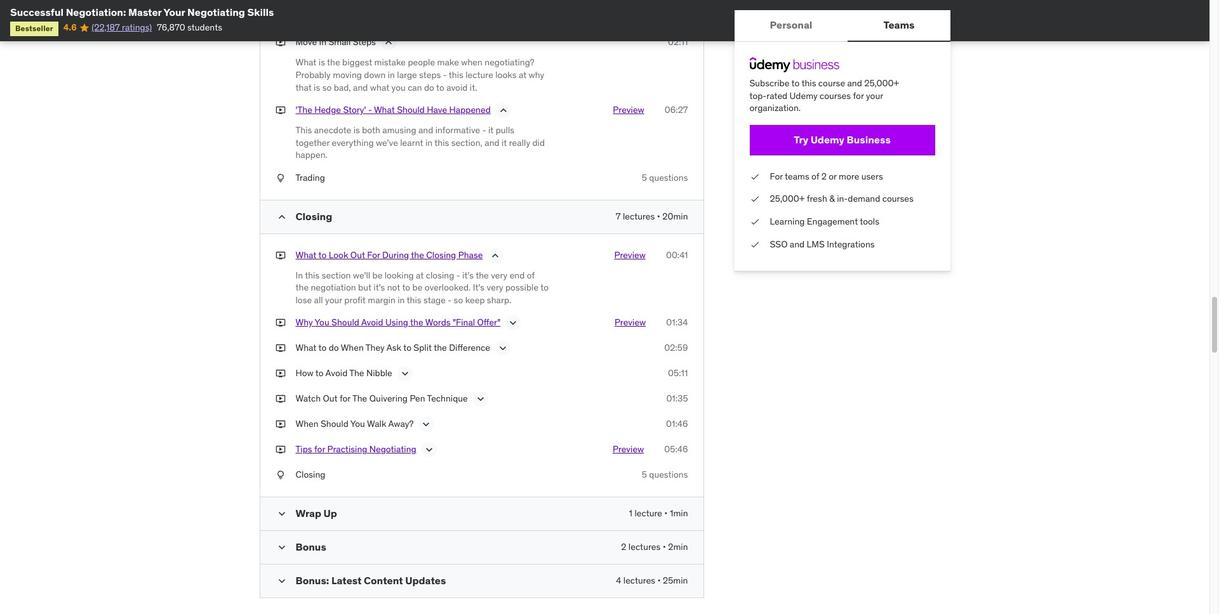 Task type: describe. For each thing, give the bounding box(es) containing it.
in inside the this anecdote is both amusing and informative - it pulls together everything we've learnt in this section, and it really did happen.
[[425, 137, 432, 148]]

1 vertical spatial it
[[502, 137, 507, 148]]

in inside in this section we'll be looking at closing - it's the very end of the negotiation but it's not to be overlooked. it's very possible to lose all your profit margin in this stage - so keep sharp.
[[296, 270, 303, 281]]

xsmall image for 02:11
[[275, 36, 285, 49]]

1 vertical spatial when
[[296, 419, 319, 430]]

down
[[364, 69, 386, 81]]

we've
[[376, 137, 398, 148]]

lose
[[296, 294, 312, 306]]

your inside in this section we'll be looking at closing - it's the very end of the negotiation but it's not to be overlooked. it's very possible to lose all your profit margin in this stage - so keep sharp.
[[325, 294, 342, 306]]

how to avoid the nibble
[[296, 368, 392, 379]]

they
[[366, 342, 385, 354]]

or
[[829, 171, 837, 182]]

xsmall image left trading
[[275, 172, 285, 185]]

moving
[[333, 69, 362, 81]]

0 vertical spatial very
[[491, 270, 507, 281]]

tips
[[296, 444, 312, 456]]

lectures for bonus
[[629, 542, 661, 553]]

your
[[164, 6, 185, 18]]

what
[[370, 82, 389, 93]]

negotiating inside button
[[369, 444, 416, 456]]

4
[[616, 575, 621, 587]]

udemy business image
[[750, 57, 839, 72]]

successful negotiation: master your negotiating skills
[[10, 6, 274, 18]]

in inside in this section we'll be looking at closing - it's the very end of the negotiation but it's not to be overlooked. it's very possible to lose all your profit margin in this stage - so keep sharp.
[[398, 294, 405, 306]]

1 horizontal spatial for
[[770, 171, 783, 182]]

out inside button
[[350, 249, 365, 261]]

really
[[509, 137, 530, 148]]

- down overlooked.
[[448, 294, 452, 306]]

move in small steps
[[296, 36, 376, 48]]

preview for 05:46
[[613, 444, 644, 456]]

this inside what is the biggest mistake people make when negotiating? probably moving down in large steps - this lecture looks at why that is so bad, and what you can do to avoid it.
[[449, 69, 463, 81]]

lecture inside what is the biggest mistake people make when negotiating? probably moving down in large steps - this lecture looks at why that is so bad, and what you can do to avoid it.
[[466, 69, 493, 81]]

show lecture description image for preview
[[507, 317, 520, 330]]

what for look
[[296, 249, 316, 261]]

personal
[[770, 19, 812, 31]]

0 horizontal spatial 2
[[621, 542, 626, 553]]

it's
[[473, 282, 485, 293]]

bonus:
[[296, 575, 329, 587]]

and up the learnt
[[418, 125, 433, 136]]

you inside button
[[315, 317, 329, 329]]

sharp.
[[487, 294, 511, 306]]

show lecture description image down pen
[[423, 444, 435, 457]]

for inside what to look out for during the closing phase button
[[367, 249, 380, 261]]

up
[[324, 507, 337, 520]]

and down pulls on the top
[[485, 137, 499, 148]]

tips for practising negotiating
[[296, 444, 416, 456]]

- inside the this anecdote is both amusing and informative - it pulls together everything we've learnt in this section, and it really did happen.
[[482, 125, 486, 136]]

tips for practising negotiating button
[[296, 444, 416, 459]]

xsmall image left the fresh
[[750, 193, 760, 206]]

master
[[128, 6, 162, 18]]

this inside the this anecdote is both amusing and informative - it pulls together everything we've learnt in this section, and it really did happen.
[[434, 137, 449, 148]]

• for closing
[[657, 211, 660, 222]]

look
[[329, 249, 348, 261]]

2 lectures • 2min
[[621, 542, 688, 553]]

end
[[510, 270, 525, 281]]

sso
[[770, 238, 788, 250]]

quivering
[[369, 393, 408, 405]]

skills
[[247, 6, 274, 18]]

learnt
[[400, 137, 423, 148]]

bestseller
[[15, 24, 53, 33]]

that
[[296, 82, 312, 93]]

so inside what is the biggest mistake people make when negotiating? probably moving down in large steps - this lecture looks at why that is so bad, and what you can do to avoid it.
[[322, 82, 332, 93]]

tab list containing personal
[[734, 10, 950, 42]]

phase
[[458, 249, 483, 261]]

subscribe to this course and 25,000+ top‑rated udemy courses for your organization.
[[750, 77, 899, 114]]

try udemy business
[[794, 133, 891, 146]]

but
[[358, 282, 371, 293]]

'the
[[296, 104, 312, 116]]

courses inside subscribe to this course and 25,000+ top‑rated udemy courses for your organization.
[[820, 90, 851, 101]]

for inside tips for practising negotiating button
[[314, 444, 325, 456]]

5 questions for trading
[[642, 172, 688, 184]]

to right how
[[315, 368, 324, 379]]

1 horizontal spatial for
[[340, 393, 350, 405]]

"final
[[453, 317, 475, 329]]

questions for closing
[[649, 469, 688, 481]]

make
[[437, 57, 459, 68]]

1 vertical spatial very
[[487, 282, 503, 293]]

not
[[387, 282, 400, 293]]

closing for 5 questions
[[296, 469, 325, 481]]

hide lecture description image for informative
[[497, 104, 510, 117]]

closing
[[426, 270, 454, 281]]

udemy inside try udemy business link
[[811, 133, 844, 146]]

the right split
[[434, 342, 447, 354]]

06:27
[[665, 104, 688, 116]]

fresh
[[807, 193, 827, 205]]

for inside subscribe to this course and 25,000+ top‑rated udemy courses for your organization.
[[853, 90, 864, 101]]

and inside subscribe to this course and 25,000+ top‑rated udemy courses for your organization.
[[847, 77, 862, 89]]

5 for closing
[[642, 469, 647, 481]]

small
[[329, 36, 351, 48]]

to right "not" at top left
[[402, 282, 410, 293]]

0 horizontal spatial out
[[323, 393, 337, 405]]

• for bonus
[[663, 542, 666, 553]]

2min
[[668, 542, 688, 553]]

successful
[[10, 6, 64, 18]]

bonus: latest content updates
[[296, 575, 446, 587]]

in inside what is the biggest mistake people make when negotiating? probably moving down in large steps - this lecture looks at why that is so bad, and what you can do to avoid it.
[[388, 69, 395, 81]]

what to do when they ask to split the difference
[[296, 342, 490, 354]]

why
[[296, 317, 313, 329]]

show lecture description image for watch out for the quivering pen technique
[[474, 393, 487, 406]]

1 vertical spatial avoid
[[325, 368, 347, 379]]

trading
[[296, 172, 325, 184]]

the up it's
[[476, 270, 489, 281]]

&
[[829, 193, 835, 205]]

at inside what is the biggest mistake people make when negotiating? probably moving down in large steps - this lecture looks at why that is so bad, and what you can do to avoid it.
[[519, 69, 527, 81]]

7 lectures • 20min
[[616, 211, 688, 222]]

- inside 'button'
[[368, 104, 372, 116]]

small image for closing
[[275, 211, 288, 223]]

this
[[296, 125, 312, 136]]

questions for trading
[[649, 172, 688, 184]]

• for bonus: latest content updates
[[658, 575, 661, 587]]

do inside what is the biggest mistake people make when negotiating? probably moving down in large steps - this lecture looks at why that is so bad, and what you can do to avoid it.
[[424, 82, 434, 93]]

integrations
[[827, 238, 875, 250]]

so inside in this section we'll be looking at closing - it's the very end of the negotiation but it's not to be overlooked. it's very possible to lose all your profit margin in this stage - so keep sharp.
[[454, 294, 463, 306]]

what inside 'button'
[[374, 104, 395, 116]]

personal button
[[734, 10, 848, 41]]

1 lecture • 1min
[[629, 508, 688, 519]]

tools
[[860, 216, 879, 227]]

stage
[[423, 294, 446, 306]]

margin
[[368, 294, 395, 306]]

using
[[385, 317, 408, 329]]

1
[[629, 508, 632, 519]]

walk
[[367, 419, 386, 430]]

- up overlooked.
[[456, 270, 460, 281]]

happened
[[449, 104, 491, 116]]

this left stage
[[407, 294, 421, 306]]

users
[[861, 171, 883, 182]]

show lecture description image for 05:11
[[399, 368, 411, 381]]

xsmall image for preview
[[275, 317, 285, 330]]

0 vertical spatial is
[[319, 57, 325, 68]]

top‑rated
[[750, 90, 787, 101]]

5 questions for closing
[[642, 469, 688, 481]]

show lecture description image for when should you walk away?
[[420, 419, 433, 431]]

1 horizontal spatial it's
[[462, 270, 474, 281]]

bonus
[[296, 541, 326, 554]]

together
[[296, 137, 330, 148]]

the up lose
[[296, 282, 309, 293]]

organization.
[[750, 102, 801, 114]]

1 horizontal spatial courses
[[882, 193, 914, 205]]

story'
[[343, 104, 366, 116]]

steps
[[353, 36, 376, 48]]

2 vertical spatial should
[[321, 419, 348, 430]]

1 horizontal spatial in
[[319, 36, 326, 48]]

what is the biggest mistake people make when negotiating? probably moving down in large steps - this lecture looks at why that is so bad, and what you can do to avoid it.
[[296, 57, 544, 93]]

xsmall image for 00:41
[[275, 249, 285, 262]]

xsmall image for 06:27
[[275, 104, 285, 117]]

(22,187 ratings)
[[92, 22, 152, 33]]



Task type: locate. For each thing, give the bounding box(es) containing it.
pen
[[410, 393, 425, 405]]

questions up 20min
[[649, 172, 688, 184]]

it left pulls on the top
[[488, 125, 494, 136]]

tab list
[[734, 10, 950, 42]]

25,000+ inside subscribe to this course and 25,000+ top‑rated udemy courses for your organization.
[[864, 77, 899, 89]]

in down "not" at top left
[[398, 294, 405, 306]]

your inside subscribe to this course and 25,000+ top‑rated udemy courses for your organization.
[[866, 90, 883, 101]]

0 horizontal spatial it
[[488, 125, 494, 136]]

amusing
[[382, 125, 416, 136]]

76,870
[[157, 22, 185, 33]]

• left "25min"
[[658, 575, 661, 587]]

small image for bonus
[[275, 542, 288, 554]]

0 vertical spatial small image
[[275, 211, 288, 223]]

0 vertical spatial lectures
[[623, 211, 655, 222]]

xsmall image left "'the"
[[275, 104, 285, 117]]

1 horizontal spatial it
[[502, 137, 507, 148]]

small image for wrap up
[[275, 508, 288, 521]]

0 horizontal spatial do
[[329, 342, 339, 354]]

xsmall image for 05:46
[[275, 444, 285, 457]]

xsmall image left why
[[275, 317, 285, 330]]

lecture
[[466, 69, 493, 81], [635, 508, 662, 519]]

1 vertical spatial courses
[[882, 193, 914, 205]]

1 vertical spatial at
[[416, 270, 424, 281]]

preview for 00:41
[[614, 249, 646, 261]]

1 vertical spatial so
[[454, 294, 463, 306]]

preview down 7
[[614, 249, 646, 261]]

it's
[[462, 270, 474, 281], [374, 282, 385, 293]]

0 vertical spatial in
[[388, 69, 395, 81]]

learning engagement tools
[[770, 216, 879, 227]]

and inside what is the biggest mistake people make when negotiating? probably moving down in large steps - this lecture looks at why that is so bad, and what you can do to avoid it.
[[353, 82, 368, 93]]

1 vertical spatial negotiating
[[369, 444, 416, 456]]

0 vertical spatial when
[[341, 342, 364, 354]]

why you should avoid using the words "final offer" button
[[296, 317, 501, 332]]

when down watch in the left bottom of the page
[[296, 419, 319, 430]]

to up how to avoid the nibble
[[318, 342, 327, 354]]

0 vertical spatial for
[[853, 90, 864, 101]]

1 vertical spatial 5 questions
[[642, 469, 688, 481]]

xsmall image for 05:11
[[275, 368, 285, 380]]

should inside button
[[331, 317, 359, 329]]

xsmall image left teams
[[750, 171, 760, 183]]

0 vertical spatial courses
[[820, 90, 851, 101]]

to inside button
[[318, 249, 327, 261]]

'the hedge story' - what should have happened
[[296, 104, 491, 116]]

teams button
[[848, 10, 950, 41]]

what to look out for during the closing phase
[[296, 249, 483, 261]]

1 vertical spatial you
[[350, 419, 365, 430]]

5 questions
[[642, 172, 688, 184], [642, 469, 688, 481]]

lecture right 1
[[635, 508, 662, 519]]

for down how to avoid the nibble
[[340, 393, 350, 405]]

should inside 'button'
[[397, 104, 425, 116]]

0 horizontal spatial for
[[367, 249, 380, 261]]

learning
[[770, 216, 805, 227]]

the
[[349, 368, 364, 379], [352, 393, 367, 405]]

small image left the wrap
[[275, 508, 288, 521]]

0 horizontal spatial courses
[[820, 90, 851, 101]]

1 vertical spatial lectures
[[629, 542, 661, 553]]

at left closing
[[416, 270, 424, 281]]

show lecture description image right the nibble
[[399, 368, 411, 381]]

2 small image from the top
[[275, 542, 288, 554]]

hide lecture description image up mistake
[[382, 36, 395, 49]]

1 vertical spatial for
[[340, 393, 350, 405]]

for
[[853, 90, 864, 101], [340, 393, 350, 405], [314, 444, 325, 456]]

0 vertical spatial your
[[866, 90, 883, 101]]

show lecture description image right away?
[[420, 419, 433, 431]]

looking
[[385, 270, 414, 281]]

very left end
[[491, 270, 507, 281]]

small image for bonus: latest content updates
[[275, 575, 288, 588]]

negotiation
[[311, 282, 356, 293]]

large
[[397, 69, 417, 81]]

0 horizontal spatial in
[[388, 69, 395, 81]]

is up everything
[[353, 125, 360, 136]]

1 5 from the top
[[642, 172, 647, 184]]

have
[[427, 104, 447, 116]]

25,000+
[[864, 77, 899, 89], [770, 193, 805, 205]]

0 vertical spatial hide lecture description image
[[382, 36, 395, 49]]

courses right demand
[[882, 193, 914, 205]]

0 vertical spatial should
[[397, 104, 425, 116]]

1 horizontal spatial your
[[866, 90, 883, 101]]

2 vertical spatial in
[[398, 294, 405, 306]]

for left during
[[367, 249, 380, 261]]

0 vertical spatial so
[[322, 82, 332, 93]]

show lecture description image right technique
[[474, 393, 487, 406]]

what up how
[[296, 342, 316, 354]]

1 horizontal spatial when
[[341, 342, 364, 354]]

demand
[[848, 193, 880, 205]]

wrap
[[296, 507, 321, 520]]

2 vertical spatial for
[[314, 444, 325, 456]]

- right story'
[[368, 104, 372, 116]]

2 horizontal spatial in
[[425, 137, 432, 148]]

negotiating down away?
[[369, 444, 416, 456]]

this
[[449, 69, 463, 81], [802, 77, 816, 89], [434, 137, 449, 148], [305, 270, 320, 281], [407, 294, 421, 306]]

happen.
[[296, 149, 328, 161]]

what for do
[[296, 342, 316, 354]]

to down udemy business image
[[791, 77, 800, 89]]

negotiating up students at left
[[187, 6, 245, 18]]

0 horizontal spatial for
[[314, 444, 325, 456]]

of inside in this section we'll be looking at closing - it's the very end of the negotiation but it's not to be overlooked. it's very possible to lose all your profit margin in this stage - so keep sharp.
[[527, 270, 535, 281]]

it.
[[470, 82, 477, 93]]

0 vertical spatial it
[[488, 125, 494, 136]]

5 up 7 lectures • 20min
[[642, 172, 647, 184]]

- down the make
[[443, 69, 447, 81]]

1 horizontal spatial at
[[519, 69, 527, 81]]

xsmall image
[[750, 216, 760, 228], [750, 238, 760, 251], [275, 342, 285, 355], [275, 393, 285, 406], [275, 419, 285, 431], [275, 469, 285, 482]]

0 vertical spatial 2
[[821, 171, 827, 182]]

0 vertical spatial avoid
[[361, 317, 383, 329]]

hide lecture description image up pulls on the top
[[497, 104, 510, 117]]

should
[[397, 104, 425, 116], [331, 317, 359, 329], [321, 419, 348, 430]]

for up business
[[853, 90, 864, 101]]

1 vertical spatial be
[[412, 282, 422, 293]]

4.6
[[63, 22, 77, 33]]

updates
[[405, 575, 446, 587]]

2 vertical spatial is
[[353, 125, 360, 136]]

hide lecture description image
[[489, 249, 502, 262]]

1 horizontal spatial of
[[812, 171, 819, 182]]

how
[[296, 368, 313, 379]]

1 vertical spatial udemy
[[811, 133, 844, 146]]

udemy inside subscribe to this course and 25,000+ top‑rated udemy courses for your organization.
[[790, 90, 818, 101]]

very
[[491, 270, 507, 281], [487, 282, 503, 293]]

engagement
[[807, 216, 858, 227]]

0 vertical spatial 25,000+
[[864, 77, 899, 89]]

for left teams
[[770, 171, 783, 182]]

25,000+ right course at the right of the page
[[864, 77, 899, 89]]

content
[[364, 575, 403, 587]]

- left pulls on the top
[[482, 125, 486, 136]]

when left they
[[341, 342, 364, 354]]

small image
[[275, 508, 288, 521], [275, 542, 288, 554]]

0 vertical spatial of
[[812, 171, 819, 182]]

'the hedge story' - what should have happened button
[[296, 104, 491, 120]]

avoid down margin
[[361, 317, 383, 329]]

you right why
[[315, 317, 329, 329]]

avoid
[[446, 82, 468, 93]]

the right the using
[[410, 317, 423, 329]]

- inside what is the biggest mistake people make when negotiating? probably moving down in large steps - this lecture looks at why that is so bad, and what you can do to avoid it.
[[443, 69, 447, 81]]

0 horizontal spatial show lecture description image
[[399, 368, 411, 381]]

1 vertical spatial hide lecture description image
[[497, 104, 510, 117]]

0 vertical spatial in
[[319, 36, 326, 48]]

the inside what is the biggest mistake people make when negotiating? probably moving down in large steps - this lecture looks at why that is so bad, and what you can do to avoid it.
[[327, 57, 340, 68]]

lectures
[[623, 211, 655, 222], [629, 542, 661, 553], [623, 575, 655, 587]]

show lecture description image
[[507, 317, 520, 330], [399, 368, 411, 381]]

profit
[[344, 294, 366, 306]]

5 questions down 05:46
[[642, 469, 688, 481]]

1 vertical spatial in
[[425, 137, 432, 148]]

closing inside what to look out for during the closing phase button
[[426, 249, 456, 261]]

0 vertical spatial negotiating
[[187, 6, 245, 18]]

0 vertical spatial closing
[[296, 210, 332, 223]]

0 horizontal spatial 25,000+
[[770, 193, 805, 205]]

should up "practising"
[[321, 419, 348, 430]]

4 lectures • 25min
[[616, 575, 688, 587]]

what inside what is the biggest mistake people make when negotiating? probably moving down in large steps - this lecture looks at why that is so bad, and what you can do to avoid it.
[[296, 57, 316, 68]]

1 horizontal spatial in
[[398, 294, 405, 306]]

0 horizontal spatial at
[[416, 270, 424, 281]]

and right "sso"
[[790, 238, 805, 250]]

and right course at the right of the page
[[847, 77, 862, 89]]

closing down tips
[[296, 469, 325, 481]]

the inside what to look out for during the closing phase button
[[411, 249, 424, 261]]

what to look out for during the closing phase button
[[296, 249, 483, 265]]

udemy up organization.
[[790, 90, 818, 101]]

1 vertical spatial 25,000+
[[770, 193, 805, 205]]

1 vertical spatial should
[[331, 317, 359, 329]]

everything
[[332, 137, 374, 148]]

your up business
[[866, 90, 883, 101]]

questions down 05:46
[[649, 469, 688, 481]]

1 horizontal spatial show lecture description image
[[507, 317, 520, 330]]

preview for 06:27
[[613, 104, 644, 116]]

1 vertical spatial do
[[329, 342, 339, 354]]

0 vertical spatial 5 questions
[[642, 172, 688, 184]]

01:46
[[666, 419, 688, 430]]

show lecture description image
[[496, 342, 509, 355], [474, 393, 487, 406], [420, 419, 433, 431], [423, 444, 435, 457]]

negotiating
[[187, 6, 245, 18], [369, 444, 416, 456]]

the for for
[[352, 393, 367, 405]]

1 vertical spatial questions
[[649, 469, 688, 481]]

1 horizontal spatial be
[[412, 282, 422, 293]]

what inside button
[[296, 249, 316, 261]]

0 vertical spatial small image
[[275, 508, 288, 521]]

informative
[[435, 125, 480, 136]]

avoid right how
[[325, 368, 347, 379]]

the for avoid
[[349, 368, 364, 379]]

both
[[362, 125, 380, 136]]

to left look
[[318, 249, 327, 261]]

0 horizontal spatial avoid
[[325, 368, 347, 379]]

show lecture description image for what to do when they ask to split the difference
[[496, 342, 509, 355]]

is inside the this anecdote is both amusing and informative - it pulls together everything we've learnt in this section, and it really did happen.
[[353, 125, 360, 136]]

for
[[770, 171, 783, 182], [367, 249, 380, 261]]

it
[[488, 125, 494, 136], [502, 137, 507, 148]]

5 up 1 lecture • 1min
[[642, 469, 647, 481]]

and
[[847, 77, 862, 89], [353, 82, 368, 93], [418, 125, 433, 136], [485, 137, 499, 148], [790, 238, 805, 250]]

2 5 from the top
[[642, 469, 647, 481]]

in this section we'll be looking at closing - it's the very end of the negotiation but it's not to be overlooked. it's very possible to lose all your profit margin in this stage - so keep sharp.
[[296, 270, 549, 306]]

lectures right 4
[[623, 575, 655, 587]]

1 vertical spatial is
[[314, 82, 320, 93]]

it down pulls on the top
[[502, 137, 507, 148]]

0 vertical spatial udemy
[[790, 90, 818, 101]]

1 horizontal spatial lecture
[[635, 508, 662, 519]]

1 vertical spatial of
[[527, 270, 535, 281]]

preview left 01:34 at bottom right
[[615, 317, 646, 329]]

in down mistake
[[388, 69, 395, 81]]

small image
[[275, 211, 288, 223], [275, 575, 288, 588]]

1 vertical spatial small image
[[275, 575, 288, 588]]

away?
[[388, 419, 414, 430]]

this left course at the right of the page
[[802, 77, 816, 89]]

the up "when should you walk away?"
[[352, 393, 367, 405]]

at inside in this section we'll be looking at closing - it's the very end of the negotiation but it's not to be overlooked. it's very possible to lose all your profit margin in this stage - so keep sharp.
[[416, 270, 424, 281]]

teams
[[884, 19, 915, 31]]

1 horizontal spatial avoid
[[361, 317, 383, 329]]

1 vertical spatial lecture
[[635, 508, 662, 519]]

show lecture description image down offer" at the left bottom of the page
[[496, 342, 509, 355]]

to inside subscribe to this course and 25,000+ top‑rated udemy courses for your organization.
[[791, 77, 800, 89]]

to down the steps at the top of page
[[436, 82, 444, 93]]

0 vertical spatial be
[[372, 270, 382, 281]]

be
[[372, 270, 382, 281], [412, 282, 422, 293]]

0 horizontal spatial be
[[372, 270, 382, 281]]

small image left bonus
[[275, 542, 288, 554]]

what up the probably
[[296, 57, 316, 68]]

hide lecture description image
[[382, 36, 395, 49], [497, 104, 510, 117]]

out right watch in the left bottom of the page
[[323, 393, 337, 405]]

show lecture description image right offer" at the left bottom of the page
[[507, 317, 520, 330]]

try
[[794, 133, 808, 146]]

preview left 05:46
[[613, 444, 644, 456]]

the up the moving
[[327, 57, 340, 68]]

7
[[616, 211, 621, 222]]

in
[[319, 36, 326, 48], [296, 270, 303, 281]]

you
[[392, 82, 406, 93]]

5 questions up 20min
[[642, 172, 688, 184]]

2 vertical spatial closing
[[296, 469, 325, 481]]

why you should avoid using the words "final offer"
[[296, 317, 501, 329]]

this left "section"
[[305, 270, 320, 281]]

1 small image from the top
[[275, 211, 288, 223]]

so down overlooked.
[[454, 294, 463, 306]]

25,000+ up learning
[[770, 193, 805, 205]]

this inside subscribe to this course and 25,000+ top‑rated udemy courses for your organization.
[[802, 77, 816, 89]]

at left why
[[519, 69, 527, 81]]

0 vertical spatial do
[[424, 82, 434, 93]]

difference
[[449, 342, 490, 354]]

1 vertical spatial your
[[325, 294, 342, 306]]

section,
[[451, 137, 482, 148]]

to inside what is the biggest mistake people make when negotiating? probably moving down in large steps - this lecture looks at why that is so bad, and what you can do to avoid it.
[[436, 82, 444, 93]]

2 vertical spatial lectures
[[623, 575, 655, 587]]

udemy
[[790, 90, 818, 101], [811, 133, 844, 146]]

20min
[[662, 211, 688, 222]]

0 vertical spatial out
[[350, 249, 365, 261]]

when
[[341, 342, 364, 354], [296, 419, 319, 430]]

2 questions from the top
[[649, 469, 688, 481]]

try udemy business link
[[750, 125, 935, 155]]

in up lose
[[296, 270, 303, 281]]

00:41
[[666, 249, 688, 261]]

move
[[296, 36, 317, 48]]

to right possible
[[540, 282, 549, 293]]

negotiation:
[[66, 6, 126, 18]]

when should you walk away?
[[296, 419, 414, 430]]

so left bad,
[[322, 82, 332, 93]]

5 for trading
[[642, 172, 647, 184]]

courses down course at the right of the page
[[820, 90, 851, 101]]

is down the probably
[[314, 82, 320, 93]]

biggest
[[342, 57, 372, 68]]

did
[[532, 137, 545, 148]]

xsmall image
[[275, 36, 285, 49], [275, 104, 285, 117], [750, 171, 760, 183], [275, 172, 285, 185], [750, 193, 760, 206], [275, 249, 285, 262], [275, 317, 285, 330], [275, 368, 285, 380], [275, 444, 285, 457]]

1 vertical spatial small image
[[275, 542, 288, 554]]

0 horizontal spatial it's
[[374, 282, 385, 293]]

do up how to avoid the nibble
[[329, 342, 339, 354]]

do down the steps at the top of page
[[424, 82, 434, 93]]

0 horizontal spatial when
[[296, 419, 319, 430]]

2
[[821, 171, 827, 182], [621, 542, 626, 553]]

the left the nibble
[[349, 368, 364, 379]]

0 horizontal spatial you
[[315, 317, 329, 329]]

1 small image from the top
[[275, 508, 288, 521]]

1 vertical spatial in
[[296, 270, 303, 281]]

xsmall image left move
[[275, 36, 285, 49]]

1 5 questions from the top
[[642, 172, 688, 184]]

steps
[[419, 69, 441, 81]]

(22,187
[[92, 22, 120, 33]]

what left look
[[296, 249, 316, 261]]

xsmall image left how
[[275, 368, 285, 380]]

0 vertical spatial at
[[519, 69, 527, 81]]

1 vertical spatial 5
[[642, 469, 647, 481]]

looks
[[495, 69, 517, 81]]

1 horizontal spatial out
[[350, 249, 365, 261]]

negotiating?
[[485, 57, 534, 68]]

1 horizontal spatial do
[[424, 82, 434, 93]]

02:11
[[668, 36, 688, 48]]

practising
[[327, 444, 367, 456]]

• for wrap up
[[664, 508, 668, 519]]

2 small image from the top
[[275, 575, 288, 588]]

business
[[847, 133, 891, 146]]

what for the
[[296, 57, 316, 68]]

all
[[314, 294, 323, 306]]

1 questions from the top
[[649, 172, 688, 184]]

avoid inside button
[[361, 317, 383, 329]]

xsmall image left look
[[275, 249, 285, 262]]

be right 'we'll'
[[372, 270, 382, 281]]

0 horizontal spatial your
[[325, 294, 342, 306]]

xsmall image left tips
[[275, 444, 285, 457]]

in right the learnt
[[425, 137, 432, 148]]

0 horizontal spatial so
[[322, 82, 332, 93]]

the right during
[[411, 249, 424, 261]]

lectures for closing
[[623, 211, 655, 222]]

to right ask
[[403, 342, 411, 354]]

0 vertical spatial you
[[315, 317, 329, 329]]

1 horizontal spatial hide lecture description image
[[497, 104, 510, 117]]

hide lecture description image for make
[[382, 36, 395, 49]]

1 vertical spatial it's
[[374, 282, 385, 293]]

can
[[408, 82, 422, 93]]

hedge
[[314, 104, 341, 116]]

your down negotiation
[[325, 294, 342, 306]]

ask
[[387, 342, 401, 354]]

1 vertical spatial closing
[[426, 249, 456, 261]]

out right look
[[350, 249, 365, 261]]

1 horizontal spatial 2
[[821, 171, 827, 182]]

wrap up
[[296, 507, 337, 520]]

0 vertical spatial for
[[770, 171, 783, 182]]

the inside why you should avoid using the words "final offer" button
[[410, 317, 423, 329]]

so
[[322, 82, 332, 93], [454, 294, 463, 306]]

0 vertical spatial 5
[[642, 172, 647, 184]]

lectures right 7
[[623, 211, 655, 222]]

0 vertical spatial show lecture description image
[[507, 317, 520, 330]]

very up sharp. at the top of the page
[[487, 282, 503, 293]]

it's up it's
[[462, 270, 474, 281]]

split
[[414, 342, 432, 354]]

2 5 questions from the top
[[642, 469, 688, 481]]

pulls
[[496, 125, 514, 136]]

anecdote
[[314, 125, 351, 136]]

lms
[[807, 238, 825, 250]]

watch out for the quivering pen technique
[[296, 393, 468, 405]]

closing for 7 lectures
[[296, 210, 332, 223]]

0 vertical spatial it's
[[462, 270, 474, 281]]

lectures for bonus: latest content updates
[[623, 575, 655, 587]]

udemy right try at the top of the page
[[811, 133, 844, 146]]



Task type: vqa. For each thing, say whether or not it's contained in the screenshot.
5 questions corresponding to Closing
yes



